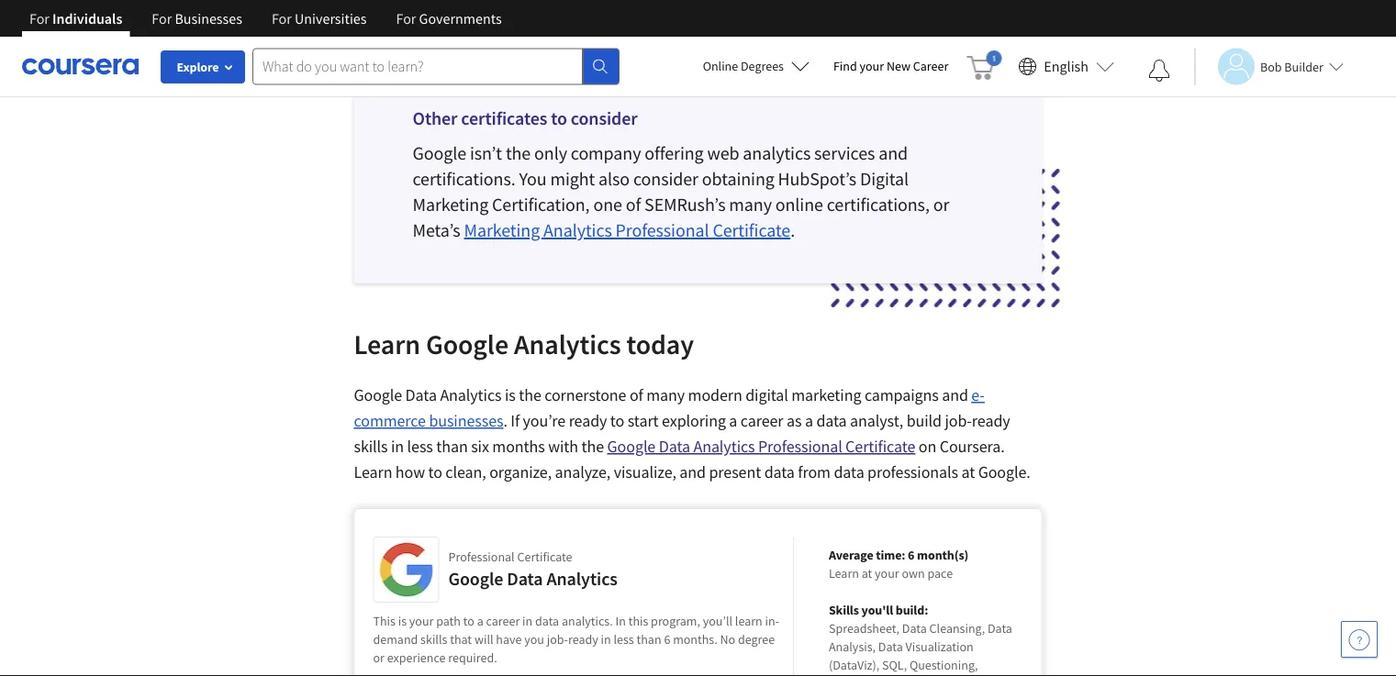 Task type: vqa. For each thing, say whether or not it's contained in the screenshot.
Teaching at the left of page
no



Task type: describe. For each thing, give the bounding box(es) containing it.
the inside . if you're ready to start exploring a career as a data analyst, build job-ready skills in less than six months with the
[[582, 437, 604, 457]]

one
[[594, 193, 623, 216]]

career
[[914, 58, 949, 74]]

guide
[[727, 8, 767, 28]]

analytics for google data analytics is the cornerstone of many modern digital marketing campaigns and
[[440, 385, 502, 406]]

path
[[436, 614, 461, 630]]

businesses
[[429, 411, 504, 432]]

no
[[721, 632, 736, 648]]

services
[[815, 142, 876, 165]]

with
[[549, 437, 579, 457]]

banner navigation
[[15, 0, 517, 37]]

career inside this is your path to a career in data analytics. in this program, you'll learn in- demand skills that will have you job-ready in less than 6 months. no degree or experience required.
[[486, 614, 520, 630]]

digital
[[746, 385, 789, 406]]

program,
[[651, 614, 701, 630]]

might
[[551, 168, 595, 191]]

your inside this is your path to a career in data analytics. in this program, you'll learn in- demand skills that will have you job-ready in less than 6 months. no degree or experience required.
[[409, 614, 434, 630]]

have
[[496, 632, 522, 648]]

start
[[628, 411, 659, 432]]

months
[[493, 437, 545, 457]]

1 horizontal spatial a
[[730, 411, 738, 432]]

online
[[776, 193, 824, 216]]

to up only
[[551, 107, 567, 130]]

learn inside on coursera. learn how to clean, organize, analyze, visualize, and present data from data professionals at google.
[[354, 462, 393, 483]]

marketing analytics professional certificate link
[[464, 219, 791, 242]]

less inside this is your path to a career in data analytics. in this program, you'll learn in- demand skills that will have you job-ready in less than 6 months. no degree or experience required.
[[614, 632, 634, 648]]

online degrees button
[[689, 46, 825, 86]]

visualize,
[[614, 462, 677, 483]]

examples
[[782, 8, 847, 28]]

this
[[373, 614, 396, 630]]

job- inside . if you're ready to start exploring a career as a data analyst, build job-ready skills in less than six months with the
[[945, 411, 973, 432]]

consider inside google isn't the only company offering web analytics services and certifications. you might also consider obtaining hubspot's digital marketing certification, one of semrush's many online certifications, or meta's
[[634, 168, 699, 191]]

of inside google isn't the only company offering web analytics services and certifications. you might also consider obtaining hubspot's digital marketing certification, one of semrush's many online certifications, or meta's
[[626, 193, 641, 216]]

0 vertical spatial learn
[[354, 327, 421, 361]]

google.
[[979, 462, 1031, 483]]

web
[[708, 142, 740, 165]]

bob builder
[[1261, 58, 1324, 75]]

your
[[631, 8, 662, 28]]

new
[[887, 58, 911, 74]]

for businesses
[[152, 9, 242, 28]]

than inside this is your path to a career in data analytics. in this program, you'll learn in- demand skills that will have you job-ready in less than 6 months. no degree or experience required.
[[637, 632, 662, 648]]

2 vertical spatial in
[[601, 632, 611, 648]]

find your new career link
[[825, 55, 958, 78]]

than inside . if you're ready to start exploring a career as a data analyst, build job-ready skills in less than six months with the
[[437, 437, 468, 457]]

your inside average time: 6 month(s) learn at your own pace
[[875, 566, 900, 582]]

only
[[535, 142, 567, 165]]

data for google data analytics is the cornerstone of many modern digital marketing campaigns and
[[406, 385, 437, 406]]

modern
[[688, 385, 743, 406]]

online
[[703, 58, 739, 74]]

for universities
[[272, 9, 367, 28]]

less inside . if you're ready to start exploring a career as a data analyst, build job-ready skills in less than six months with the
[[407, 437, 433, 457]]

organize,
[[490, 462, 552, 483]]

build:
[[896, 603, 929, 619]]

hubspot's
[[778, 168, 857, 191]]

google for google isn't the only company offering web analytics services and certifications. you might also consider obtaining hubspot's digital marketing certification, one of semrush's many online certifications, or meta's
[[413, 142, 467, 165]]

from
[[798, 462, 831, 483]]

universities
[[295, 9, 367, 28]]

0 vertical spatial on
[[610, 8, 628, 28]]

offering
[[645, 142, 704, 165]]

data inside this is your path to a career in data analytics. in this program, you'll learn in- demand skills that will have you job-ready in less than 6 months. no degree or experience required.
[[535, 614, 559, 630]]

to for exploring
[[611, 411, 625, 432]]

today
[[627, 327, 694, 361]]

e- commerce businesses
[[354, 385, 985, 432]]

marketing inside google isn't the only company offering web analytics services and certifications. you might also consider obtaining hubspot's digital marketing certification, one of semrush's many online certifications, or meta's
[[413, 193, 489, 216]]

businesses
[[175, 9, 242, 28]]

6 inside average time: 6 month(s) learn at your own pace
[[908, 547, 915, 564]]

1 vertical spatial the
[[519, 385, 542, 406]]

obtaining
[[702, 168, 775, 191]]

cornerstone
[[545, 385, 627, 406]]

english button
[[1012, 37, 1122, 96]]

skills you'll build:
[[829, 603, 929, 619]]

ready down cornerstone
[[569, 411, 607, 432]]

month(s)
[[918, 547, 969, 564]]

at inside on coursera. learn how to clean, organize, analyze, visualize, and present data from data professionals at google.
[[962, 462, 976, 483]]

other certificates to consider
[[413, 107, 642, 130]]

1 vertical spatial marketing
[[464, 219, 540, 242]]

for for businesses
[[152, 9, 172, 28]]

to for organize,
[[428, 462, 443, 483]]

how to list certifications on your resume: guide + examples link
[[437, 8, 847, 28]]

coursera image
[[22, 52, 139, 81]]

and for google.
[[680, 462, 706, 483]]

learn
[[736, 614, 763, 630]]

learn google analytics today
[[354, 327, 694, 361]]

how
[[396, 462, 425, 483]]

you
[[525, 632, 545, 648]]

career inside . if you're ready to start exploring a career as a data analyst, build job-ready skills in less than six months with the
[[741, 411, 784, 432]]

show notifications image
[[1149, 60, 1171, 82]]

data right from
[[834, 462, 865, 483]]

+
[[770, 8, 778, 28]]

in inside . if you're ready to start exploring a career as a data analyst, build job-ready skills in less than six months with the
[[391, 437, 404, 457]]

analyze,
[[555, 462, 611, 483]]

degrees
[[741, 58, 784, 74]]

analytics.
[[562, 614, 613, 630]]

1 vertical spatial certificate
[[846, 437, 916, 457]]

analytics inside professional certificate google data analytics
[[547, 568, 618, 591]]

for for universities
[[272, 9, 292, 28]]

certificate
[[518, 549, 573, 566]]

you're
[[523, 411, 566, 432]]

job- inside this is your path to a career in data analytics. in this program, you'll learn in- demand skills that will have you job-ready in less than 6 months. no degree or experience required.
[[547, 632, 568, 648]]

six
[[471, 437, 489, 457]]

data for google data analytics professional certificate
[[659, 437, 691, 457]]

demand
[[373, 632, 418, 648]]

1 horizontal spatial .
[[791, 219, 795, 242]]

in-
[[766, 614, 780, 630]]

learn inside average time: 6 month(s) learn at your own pace
[[829, 566, 860, 582]]

1 vertical spatial and
[[943, 385, 969, 406]]

this
[[629, 614, 649, 630]]

individuals
[[52, 9, 122, 28]]

present
[[709, 462, 762, 483]]

analytics down one at the top
[[544, 219, 612, 242]]

if
[[511, 411, 520, 432]]

build
[[907, 411, 942, 432]]

isn't
[[470, 142, 502, 165]]

0 horizontal spatial many
[[647, 385, 685, 406]]

to for career
[[464, 614, 475, 630]]

more:
[[393, 8, 434, 28]]



Task type: locate. For each thing, give the bounding box(es) containing it.
in down commerce
[[391, 437, 404, 457]]

or
[[934, 193, 950, 216], [373, 650, 385, 667]]

you'll
[[703, 614, 733, 630]]

2 vertical spatial the
[[582, 437, 604, 457]]

digital
[[861, 168, 909, 191]]

ready
[[569, 411, 607, 432], [973, 411, 1011, 432], [568, 632, 599, 648]]

data
[[817, 411, 847, 432], [765, 462, 795, 483], [834, 462, 865, 483], [535, 614, 559, 630]]

commerce
[[354, 411, 426, 432]]

of
[[626, 193, 641, 216], [630, 385, 644, 406]]

this is your path to a career in data analytics. in this program, you'll learn in- demand skills that will have you job-ready in less than 6 months. no degree or experience required.
[[373, 614, 780, 667]]

and down . if you're ready to start exploring a career as a data analyst, build job-ready skills in less than six months with the
[[680, 462, 706, 483]]

on coursera. learn how to clean, organize, analyze, visualize, and present data from data professionals at google.
[[354, 437, 1031, 483]]

of right one at the top
[[626, 193, 641, 216]]

0 vertical spatial or
[[934, 193, 950, 216]]

certifications
[[516, 8, 607, 28]]

1 horizontal spatial in
[[523, 614, 533, 630]]

for left businesses
[[152, 9, 172, 28]]

0 vertical spatial in
[[391, 437, 404, 457]]

What do you want to learn? text field
[[253, 48, 583, 85]]

at inside average time: 6 month(s) learn at your own pace
[[862, 566, 873, 582]]

0 vertical spatial is
[[505, 385, 516, 406]]

professional certificate google data analytics
[[449, 549, 618, 591]]

analytics up present
[[694, 437, 755, 457]]

2 vertical spatial learn
[[829, 566, 860, 582]]

google up commerce
[[354, 385, 402, 406]]

skills down path
[[421, 632, 448, 648]]

other
[[413, 107, 458, 130]]

certificate down obtaining
[[713, 219, 791, 242]]

or right 'certifications,'
[[934, 193, 950, 216]]

google down other
[[413, 142, 467, 165]]

0 horizontal spatial career
[[486, 614, 520, 630]]

is right the this
[[398, 614, 407, 630]]

the up you at the top of the page
[[506, 142, 531, 165]]

1 vertical spatial your
[[875, 566, 900, 582]]

on down build at the right bottom
[[919, 437, 937, 457]]

google down 'start'
[[608, 437, 656, 457]]

than left six
[[437, 437, 468, 457]]

data down marketing at the bottom right of page
[[817, 411, 847, 432]]

1 vertical spatial in
[[523, 614, 533, 630]]

professional
[[616, 219, 710, 242], [759, 437, 843, 457]]

data inside . if you're ready to start exploring a career as a data analyst, build job-ready skills in less than six months with the
[[817, 411, 847, 432]]

and inside google isn't the only company offering web analytics services and certifications. you might also consider obtaining hubspot's digital marketing certification, one of semrush's many online certifications, or meta's
[[879, 142, 908, 165]]

1 vertical spatial is
[[398, 614, 407, 630]]

resume:
[[665, 8, 724, 28]]

at down average
[[862, 566, 873, 582]]

.
[[791, 219, 795, 242], [504, 411, 508, 432]]

required.
[[448, 650, 498, 667]]

1 vertical spatial data
[[659, 437, 691, 457]]

2 horizontal spatial in
[[601, 632, 611, 648]]

learn up commerce
[[354, 327, 421, 361]]

to inside this is your path to a career in data analytics. in this program, you'll learn in- demand skills that will have you job-ready in less than 6 months. no degree or experience required.
[[464, 614, 475, 630]]

0 horizontal spatial at
[[862, 566, 873, 582]]

many up 'start'
[[647, 385, 685, 406]]

data down google data analytics professional certificate link
[[765, 462, 795, 483]]

ready inside this is your path to a career in data analytics. in this program, you'll learn in- demand skills that will have you job-ready in less than 6 months. no degree or experience required.
[[568, 632, 599, 648]]

0 vertical spatial the
[[506, 142, 531, 165]]

own
[[902, 566, 926, 582]]

for for governments
[[396, 9, 416, 28]]

your
[[860, 58, 885, 74], [875, 566, 900, 582], [409, 614, 434, 630]]

marketing down the certifications. at the left of the page
[[413, 193, 489, 216]]

1 vertical spatial on
[[919, 437, 937, 457]]

list
[[489, 8, 513, 28]]

google data analytics professional certificate link
[[608, 437, 916, 457]]

career up google data analytics professional certificate link
[[741, 411, 784, 432]]

0 horizontal spatial .
[[504, 411, 508, 432]]

0 horizontal spatial job-
[[547, 632, 568, 648]]

certificate down analyst,
[[846, 437, 916, 457]]

for left universities
[[272, 9, 292, 28]]

6 inside this is your path to a career in data analytics. in this program, you'll learn in- demand skills that will have you job-ready in less than 6 months. no degree or experience required.
[[664, 632, 671, 648]]

0 vertical spatial data
[[406, 385, 437, 406]]

0 vertical spatial of
[[626, 193, 641, 216]]

3 for from the left
[[272, 9, 292, 28]]

job- right the you
[[547, 632, 568, 648]]

2 vertical spatial your
[[409, 614, 434, 630]]

1 horizontal spatial career
[[741, 411, 784, 432]]

your left path
[[409, 614, 434, 630]]

on left your
[[610, 8, 628, 28]]

at down the coursera.
[[962, 462, 976, 483]]

1 vertical spatial professional
[[759, 437, 843, 457]]

less up how at the left of page
[[407, 437, 433, 457]]

and inside on coursera. learn how to clean, organize, analyze, visualize, and present data from data professionals at google.
[[680, 462, 706, 483]]

2 horizontal spatial and
[[943, 385, 969, 406]]

skills inside . if you're ready to start exploring a career as a data analyst, build job-ready skills in less than six months with the
[[354, 437, 388, 457]]

skills
[[354, 437, 388, 457], [421, 632, 448, 648]]

e-
[[972, 385, 985, 406]]

2 horizontal spatial a
[[805, 411, 814, 432]]

average time: 6 month(s) learn at your own pace
[[829, 547, 969, 582]]

google data analytics is the cornerstone of many modern digital marketing campaigns and
[[354, 385, 972, 406]]

how
[[437, 8, 469, 28]]

experience
[[387, 650, 446, 667]]

google data analytics professional certificate
[[608, 437, 916, 457]]

1 vertical spatial career
[[486, 614, 520, 630]]

to inside . if you're ready to start exploring a career as a data analyst, build job-ready skills in less than six months with the
[[611, 411, 625, 432]]

0 horizontal spatial a
[[477, 614, 484, 630]]

0 vertical spatial less
[[407, 437, 433, 457]]

read
[[354, 8, 389, 28]]

less down in
[[614, 632, 634, 648]]

bob
[[1261, 58, 1283, 75]]

months.
[[673, 632, 718, 648]]

analytics for google data analytics professional certificate
[[694, 437, 755, 457]]

0 vertical spatial skills
[[354, 437, 388, 457]]

marketing analytics professional certificate .
[[464, 219, 795, 242]]

1 vertical spatial 6
[[664, 632, 671, 648]]

on inside on coursera. learn how to clean, organize, analyze, visualize, and present data from data professionals at google.
[[919, 437, 937, 457]]

learn down average
[[829, 566, 860, 582]]

0 horizontal spatial or
[[373, 650, 385, 667]]

explore button
[[161, 51, 245, 84]]

2 horizontal spatial data
[[659, 437, 691, 457]]

will
[[475, 632, 494, 648]]

2 for from the left
[[152, 9, 172, 28]]

1 horizontal spatial professional
[[759, 437, 843, 457]]

on
[[610, 8, 628, 28], [919, 437, 937, 457]]

0 vertical spatial certificate
[[713, 219, 791, 242]]

2 vertical spatial and
[[680, 462, 706, 483]]

many inside google isn't the only company offering web analytics services and certifications. you might also consider obtaining hubspot's digital marketing certification, one of semrush's many online certifications, or meta's
[[730, 193, 772, 216]]

also
[[599, 168, 630, 191]]

average
[[829, 547, 874, 564]]

a right as
[[805, 411, 814, 432]]

coursera.
[[940, 437, 1005, 457]]

analytics up "businesses"
[[440, 385, 502, 406]]

meta's
[[413, 219, 461, 242]]

consider
[[571, 107, 638, 130], [634, 168, 699, 191]]

2 vertical spatial data
[[507, 568, 543, 591]]

a inside this is your path to a career in data analytics. in this program, you'll learn in- demand skills that will have you job-ready in less than 6 months. no degree or experience required.
[[477, 614, 484, 630]]

to left 'start'
[[611, 411, 625, 432]]

1 vertical spatial .
[[504, 411, 508, 432]]

1 vertical spatial or
[[373, 650, 385, 667]]

0 vertical spatial .
[[791, 219, 795, 242]]

google inside google isn't the only company offering web analytics services and certifications. you might also consider obtaining hubspot's digital marketing certification, one of semrush's many online certifications, or meta's
[[413, 142, 467, 165]]

your down "time:" at the bottom right of page
[[875, 566, 900, 582]]

1 horizontal spatial 6
[[908, 547, 915, 564]]

1 horizontal spatial at
[[962, 462, 976, 483]]

exploring
[[662, 411, 726, 432]]

for right read
[[396, 9, 416, 28]]

analytics up cornerstone
[[514, 327, 621, 361]]

0 vertical spatial and
[[879, 142, 908, 165]]

6 down program,
[[664, 632, 671, 648]]

learn
[[354, 327, 421, 361], [354, 462, 393, 483], [829, 566, 860, 582]]

many down obtaining
[[730, 193, 772, 216]]

or inside this is your path to a career in data analytics. in this program, you'll learn in- demand skills that will have you job-ready in less than 6 months. no degree or experience required.
[[373, 650, 385, 667]]

0 vertical spatial your
[[860, 58, 885, 74]]

pace
[[928, 566, 953, 582]]

1 vertical spatial skills
[[421, 632, 448, 648]]

1 vertical spatial less
[[614, 632, 634, 648]]

read more: how to list certifications on your resume: guide + examples
[[354, 8, 847, 28]]

analytics for learn google analytics today
[[514, 327, 621, 361]]

1 horizontal spatial than
[[637, 632, 662, 648]]

data down exploring at the bottom of page
[[659, 437, 691, 457]]

0 vertical spatial than
[[437, 437, 468, 457]]

e- commerce businesses link
[[354, 385, 985, 432]]

english
[[1045, 57, 1089, 76]]

1 horizontal spatial certificate
[[846, 437, 916, 457]]

consider down offering
[[634, 168, 699, 191]]

google up "businesses"
[[426, 327, 509, 361]]

1 horizontal spatial data
[[507, 568, 543, 591]]

google isn't the only company offering web analytics services and certifications. you might also consider obtaining hubspot's digital marketing certification, one of semrush's many online certifications, or meta's
[[413, 142, 950, 242]]

google inside professional certificate google data analytics
[[449, 568, 504, 591]]

0 horizontal spatial professional
[[616, 219, 710, 242]]

1 for from the left
[[29, 9, 50, 28]]

analytics up analytics.
[[547, 568, 618, 591]]

1 vertical spatial learn
[[354, 462, 393, 483]]

skills down commerce
[[354, 437, 388, 457]]

ready down e-
[[973, 411, 1011, 432]]

. left if
[[504, 411, 508, 432]]

data down "certificate" on the bottom of the page
[[507, 568, 543, 591]]

1 vertical spatial than
[[637, 632, 662, 648]]

google image
[[379, 543, 434, 598]]

0 vertical spatial marketing
[[413, 193, 489, 216]]

in
[[391, 437, 404, 457], [523, 614, 533, 630], [601, 632, 611, 648]]

ready down analytics.
[[568, 632, 599, 648]]

your right 'find'
[[860, 58, 885, 74]]

google down professional
[[449, 568, 504, 591]]

the inside google isn't the only company offering web analytics services and certifications. you might also consider obtaining hubspot's digital marketing certification, one of semrush's many online certifications, or meta's
[[506, 142, 531, 165]]

None search field
[[253, 48, 620, 85]]

0 horizontal spatial in
[[391, 437, 404, 457]]

the up you're
[[519, 385, 542, 406]]

is inside this is your path to a career in data analytics. in this program, you'll learn in- demand skills that will have you job-ready in less than 6 months. no degree or experience required.
[[398, 614, 407, 630]]

and left e-
[[943, 385, 969, 406]]

1 horizontal spatial skills
[[421, 632, 448, 648]]

1 vertical spatial at
[[862, 566, 873, 582]]

career up have at the bottom
[[486, 614, 520, 630]]

0 horizontal spatial less
[[407, 437, 433, 457]]

0 vertical spatial job-
[[945, 411, 973, 432]]

a up will
[[477, 614, 484, 630]]

job- up the coursera.
[[945, 411, 973, 432]]

marketing down 'certification,'
[[464, 219, 540, 242]]

1 horizontal spatial less
[[614, 632, 634, 648]]

help center image
[[1349, 629, 1371, 651]]

0 horizontal spatial and
[[680, 462, 706, 483]]

semrush's
[[645, 193, 726, 216]]

certifications.
[[413, 168, 516, 191]]

you'll
[[862, 603, 894, 619]]

professional down as
[[759, 437, 843, 457]]

1 horizontal spatial or
[[934, 193, 950, 216]]

data up commerce
[[406, 385, 437, 406]]

to left list
[[472, 8, 486, 28]]

consider up company
[[571, 107, 638, 130]]

google for google data analytics is the cornerstone of many modern digital marketing campaigns and
[[354, 385, 402, 406]]

to inside on coursera. learn how to clean, organize, analyze, visualize, and present data from data professionals at google.
[[428, 462, 443, 483]]

in up the you
[[523, 614, 533, 630]]

6 up the own
[[908, 547, 915, 564]]

a down 'modern'
[[730, 411, 738, 432]]

0 horizontal spatial is
[[398, 614, 407, 630]]

1 vertical spatial consider
[[634, 168, 699, 191]]

data inside professional certificate google data analytics
[[507, 568, 543, 591]]

your inside "find your new career" link
[[860, 58, 885, 74]]

for individuals
[[29, 9, 122, 28]]

at
[[962, 462, 976, 483], [862, 566, 873, 582]]

1 vertical spatial job-
[[547, 632, 568, 648]]

for governments
[[396, 9, 502, 28]]

. inside . if you're ready to start exploring a career as a data analyst, build job-ready skills in less than six months with the
[[504, 411, 508, 432]]

0 vertical spatial career
[[741, 411, 784, 432]]

0 vertical spatial 6
[[908, 547, 915, 564]]

. down online
[[791, 219, 795, 242]]

and
[[879, 142, 908, 165], [943, 385, 969, 406], [680, 462, 706, 483]]

and up digital
[[879, 142, 908, 165]]

0 vertical spatial many
[[730, 193, 772, 216]]

for for individuals
[[29, 9, 50, 28]]

builder
[[1285, 58, 1324, 75]]

the
[[506, 142, 531, 165], [519, 385, 542, 406], [582, 437, 604, 457]]

and for hubspot's
[[879, 142, 908, 165]]

job-
[[945, 411, 973, 432], [547, 632, 568, 648]]

0 horizontal spatial certificate
[[713, 219, 791, 242]]

find
[[834, 58, 858, 74]]

marketing
[[792, 385, 862, 406]]

data up the you
[[535, 614, 559, 630]]

analytics
[[743, 142, 811, 165]]

shopping cart: 1 item image
[[967, 51, 1002, 80]]

professional
[[449, 549, 515, 566]]

0 horizontal spatial skills
[[354, 437, 388, 457]]

or down demand
[[373, 650, 385, 667]]

1 horizontal spatial and
[[879, 142, 908, 165]]

1 horizontal spatial on
[[919, 437, 937, 457]]

to up that
[[464, 614, 475, 630]]

marketing
[[413, 193, 489, 216], [464, 219, 540, 242]]

0 vertical spatial professional
[[616, 219, 710, 242]]

for left individuals
[[29, 9, 50, 28]]

google for google data analytics professional certificate
[[608, 437, 656, 457]]

to
[[472, 8, 486, 28], [551, 107, 567, 130], [611, 411, 625, 432], [428, 462, 443, 483], [464, 614, 475, 630]]

0 horizontal spatial data
[[406, 385, 437, 406]]

1 horizontal spatial job-
[[945, 411, 973, 432]]

than down this
[[637, 632, 662, 648]]

0 horizontal spatial than
[[437, 437, 468, 457]]

1 horizontal spatial is
[[505, 385, 516, 406]]

that
[[450, 632, 472, 648]]

the up analyze,
[[582, 437, 604, 457]]

degree
[[738, 632, 775, 648]]

professional down semrush's on the top
[[616, 219, 710, 242]]

in
[[616, 614, 626, 630]]

0 horizontal spatial 6
[[664, 632, 671, 648]]

learn left how at the left of page
[[354, 462, 393, 483]]

career
[[741, 411, 784, 432], [486, 614, 520, 630]]

1 vertical spatial many
[[647, 385, 685, 406]]

1 vertical spatial of
[[630, 385, 644, 406]]

1 horizontal spatial many
[[730, 193, 772, 216]]

certification,
[[492, 193, 590, 216]]

of up 'start'
[[630, 385, 644, 406]]

0 horizontal spatial on
[[610, 8, 628, 28]]

is up if
[[505, 385, 516, 406]]

or inside google isn't the only company offering web analytics services and certifications. you might also consider obtaining hubspot's digital marketing certification, one of semrush's many online certifications, or meta's
[[934, 193, 950, 216]]

certificates
[[461, 107, 548, 130]]

in down analytics.
[[601, 632, 611, 648]]

4 for from the left
[[396, 9, 416, 28]]

0 vertical spatial at
[[962, 462, 976, 483]]

to right how at the left of page
[[428, 462, 443, 483]]

0 vertical spatial consider
[[571, 107, 638, 130]]

skills inside this is your path to a career in data analytics. in this program, you'll learn in- demand skills that will have you job-ready in less than 6 months. no degree or experience required.
[[421, 632, 448, 648]]

governments
[[419, 9, 502, 28]]



